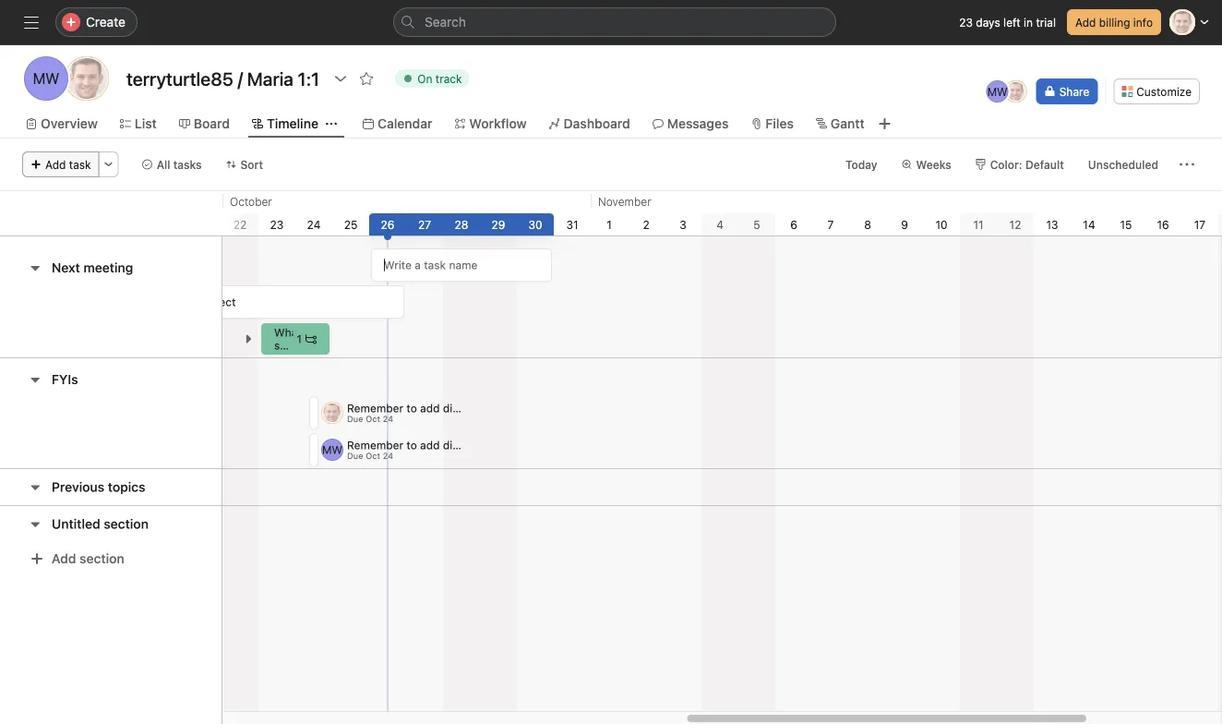 Task type: describe. For each thing, give the bounding box(es) containing it.
9
[[902, 218, 909, 231]]

8
[[865, 218, 872, 231]]

files link
[[751, 114, 794, 134]]

24 for mw
[[383, 451, 394, 461]]

22
[[233, 218, 247, 231]]

due oct 24 for mw
[[347, 451, 394, 461]]

untitled section button
[[52, 508, 149, 541]]

15
[[1121, 218, 1133, 231]]

default
[[1026, 158, 1065, 171]]

untitled
[[52, 516, 100, 532]]

share
[[1060, 85, 1090, 98]]

customize
[[1137, 85, 1192, 98]]

all tasks
[[157, 158, 202, 171]]

color: default
[[991, 158, 1065, 171]]

28
[[455, 218, 469, 231]]

6
[[791, 218, 798, 231]]

unscheduled
[[1089, 158, 1159, 171]]

dashboard
[[564, 116, 631, 131]]

7
[[828, 218, 834, 231]]

untitled section
[[52, 516, 149, 532]]

board link
[[179, 114, 230, 134]]

share button
[[1037, 79, 1098, 104]]

oct for mw
[[366, 451, 381, 461]]

26
[[381, 218, 395, 231]]

2 horizontal spatial mw
[[988, 85, 1008, 98]]

add to starred image
[[359, 71, 374, 86]]

section for untitled section
[[104, 516, 149, 532]]

calendar link
[[363, 114, 433, 134]]

weeks
[[917, 158, 952, 171]]

project
[[199, 296, 236, 308]]

2
[[643, 218, 650, 231]]

collapse task list for the section fyis image
[[28, 372, 42, 387]]

30
[[529, 218, 543, 231]]

Write a task name text field
[[384, 257, 548, 273]]

1 vertical spatial 1
[[297, 333, 302, 345]]

0 horizontal spatial tt
[[78, 70, 96, 87]]

left
[[1004, 16, 1021, 29]]

timeline
[[267, 116, 319, 131]]

star
[[152, 296, 174, 308]]

0 vertical spatial 24
[[307, 218, 321, 231]]

billing
[[1100, 16, 1131, 29]]

on
[[418, 72, 433, 85]]

previous topics
[[52, 479, 145, 495]]

next
[[52, 260, 80, 275]]

leftcount image
[[306, 333, 317, 345]]

tab actions image
[[326, 118, 337, 129]]

fyis button
[[52, 363, 78, 396]]

overview
[[41, 116, 98, 131]]

create
[[86, 14, 126, 30]]

add billing info
[[1076, 16, 1154, 29]]

board
[[194, 116, 230, 131]]

add for add section
[[52, 551, 76, 566]]

add task
[[45, 158, 91, 171]]

workflow
[[470, 116, 527, 131]]

23 for 23
[[270, 218, 284, 231]]

previous
[[52, 479, 104, 495]]

next meeting
[[52, 260, 133, 275]]

sort
[[241, 158, 263, 171]]

23 days left in trial
[[960, 16, 1057, 29]]

unscheduled button
[[1081, 151, 1167, 177]]

list link
[[120, 114, 157, 134]]

add section
[[52, 551, 124, 566]]

tasks
[[173, 158, 202, 171]]

10
[[936, 218, 948, 231]]

this
[[177, 296, 196, 308]]

0 horizontal spatial mw
[[33, 70, 60, 87]]

27
[[418, 218, 431, 231]]

12
[[1010, 218, 1022, 231]]

0 vertical spatial 1
[[607, 218, 612, 231]]

gantt link
[[816, 114, 865, 134]]

0 horizontal spatial more actions image
[[103, 159, 114, 170]]

trial
[[1037, 16, 1057, 29]]

calendar
[[378, 116, 433, 131]]

on track button
[[387, 66, 478, 91]]

meeting
[[84, 260, 133, 275]]

search button
[[393, 7, 837, 37]]

create button
[[55, 7, 138, 37]]

in
[[1024, 16, 1034, 29]]

all
[[157, 158, 170, 171]]

today button
[[838, 151, 886, 177]]

october
[[230, 195, 272, 208]]

29
[[492, 218, 506, 231]]

due oct 24 for tt
[[347, 414, 394, 424]]

list
[[135, 116, 157, 131]]



Task type: locate. For each thing, give the bounding box(es) containing it.
0 vertical spatial section
[[104, 516, 149, 532]]

5
[[754, 218, 761, 231]]

section for add section
[[80, 551, 124, 566]]

25
[[344, 218, 358, 231]]

track
[[436, 72, 462, 85]]

sort button
[[218, 151, 272, 177]]

messages
[[668, 116, 729, 131]]

2 due from the top
[[347, 451, 363, 461]]

fyis
[[52, 372, 78, 387]]

add for add task
[[45, 158, 66, 171]]

1 due oct 24 from the top
[[347, 414, 394, 424]]

13
[[1047, 218, 1059, 231]]

due oct 24
[[347, 414, 394, 424], [347, 451, 394, 461]]

oct for tt
[[366, 414, 381, 424]]

add tab image
[[878, 116, 893, 131]]

24 for tt
[[383, 414, 394, 424]]

add for add billing info
[[1076, 16, 1097, 29]]

collapse task list for the section untitled section image
[[28, 517, 42, 532]]

add left task
[[45, 158, 66, 171]]

task
[[69, 158, 91, 171]]

due for tt
[[347, 414, 363, 424]]

1 vertical spatial due oct 24
[[347, 451, 394, 461]]

0 horizontal spatial 23
[[270, 218, 284, 231]]

1 vertical spatial section
[[80, 551, 124, 566]]

1 left leftcount 'image'
[[297, 333, 302, 345]]

add billing info button
[[1068, 9, 1162, 35]]

tt
[[78, 70, 96, 87], [1010, 85, 1024, 98], [325, 406, 340, 419]]

2 oct from the top
[[366, 451, 381, 461]]

workflow link
[[455, 114, 527, 134]]

more actions image
[[1180, 157, 1195, 172], [103, 159, 114, 170]]

color:
[[991, 158, 1023, 171]]

0 vertical spatial due oct 24
[[347, 414, 394, 424]]

section down 'untitled section' button
[[80, 551, 124, 566]]

0 horizontal spatial 1
[[297, 333, 302, 345]]

24
[[307, 218, 321, 231], [383, 414, 394, 424], [383, 451, 394, 461]]

1 horizontal spatial 23
[[960, 16, 973, 29]]

add inside button
[[45, 158, 66, 171]]

23 left days on the right
[[960, 16, 973, 29]]

all tasks button
[[134, 151, 210, 177]]

expand sidebar image
[[24, 15, 39, 30]]

0 vertical spatial 23
[[960, 16, 973, 29]]

1 horizontal spatial 1
[[607, 218, 612, 231]]

section down topics
[[104, 516, 149, 532]]

23
[[960, 16, 973, 29], [270, 218, 284, 231]]

1 horizontal spatial more actions image
[[1180, 157, 1195, 172]]

2 due oct 24 from the top
[[347, 451, 394, 461]]

23 for 23 days left in trial
[[960, 16, 973, 29]]

1 vertical spatial due
[[347, 451, 363, 461]]

previous topics button
[[52, 471, 145, 504]]

search
[[425, 14, 466, 30]]

add task button
[[22, 151, 99, 177]]

today
[[846, 158, 878, 171]]

1 vertical spatial oct
[[366, 451, 381, 461]]

search list box
[[393, 7, 837, 37]]

1 due from the top
[[347, 414, 363, 424]]

31
[[567, 218, 579, 231]]

days
[[977, 16, 1001, 29]]

collapse task list for the section next meeting image
[[28, 260, 42, 275]]

more actions image up 17
[[1180, 157, 1195, 172]]

weeks button
[[894, 151, 960, 177]]

topics
[[108, 479, 145, 495]]

4
[[717, 218, 724, 231]]

next meeting button
[[52, 251, 133, 284]]

1 horizontal spatial tt
[[325, 406, 340, 419]]

gantt
[[831, 116, 865, 131]]

1 vertical spatial 23
[[270, 218, 284, 231]]

0 vertical spatial add
[[1076, 16, 1097, 29]]

collapse task list for the section previous topics image
[[28, 480, 42, 495]]

due
[[347, 414, 363, 424], [347, 451, 363, 461]]

14
[[1084, 218, 1096, 231]]

1 oct from the top
[[366, 414, 381, 424]]

add inside button
[[1076, 16, 1097, 29]]

1 vertical spatial 24
[[383, 414, 394, 424]]

1
[[607, 218, 612, 231], [297, 333, 302, 345]]

add inside 'button'
[[52, 551, 76, 566]]

0 vertical spatial due
[[347, 414, 363, 424]]

section inside 'untitled section' button
[[104, 516, 149, 532]]

messages link
[[653, 114, 729, 134]]

show options image
[[334, 71, 348, 86]]

2 vertical spatial 24
[[383, 451, 394, 461]]

mw
[[33, 70, 60, 87], [988, 85, 1008, 98], [322, 443, 343, 456]]

customize button
[[1114, 79, 1201, 104]]

2 horizontal spatial tt
[[1010, 85, 1024, 98]]

3
[[680, 218, 687, 231]]

info
[[1134, 16, 1154, 29]]

dashboard link
[[549, 114, 631, 134]]

17
[[1195, 218, 1206, 231]]

show subtasks for task what's something that was harder than expected? image
[[243, 333, 254, 345]]

november
[[599, 195, 652, 208]]

files
[[766, 116, 794, 131]]

16
[[1158, 218, 1170, 231]]

add
[[1076, 16, 1097, 29], [45, 158, 66, 171], [52, 551, 76, 566]]

0 vertical spatial oct
[[366, 414, 381, 424]]

1 horizontal spatial mw
[[322, 443, 343, 456]]

on track
[[418, 72, 462, 85]]

2 vertical spatial add
[[52, 551, 76, 566]]

add down untitled
[[52, 551, 76, 566]]

1 down november
[[607, 218, 612, 231]]

11
[[974, 218, 984, 231]]

due for mw
[[347, 451, 363, 461]]

more actions image right task
[[103, 159, 114, 170]]

add left billing on the top of page
[[1076, 16, 1097, 29]]

section
[[104, 516, 149, 532], [80, 551, 124, 566]]

overview link
[[26, 114, 98, 134]]

1 vertical spatial add
[[45, 158, 66, 171]]

star this project
[[152, 296, 236, 308]]

23 down the october at the left
[[270, 218, 284, 231]]

color: default button
[[968, 151, 1073, 177]]

section inside add section 'button'
[[80, 551, 124, 566]]

None text field
[[122, 62, 324, 95]]

timeline link
[[252, 114, 319, 134]]

add section button
[[22, 542, 132, 575]]



Task type: vqa. For each thing, say whether or not it's contained in the screenshot.
text box
yes



